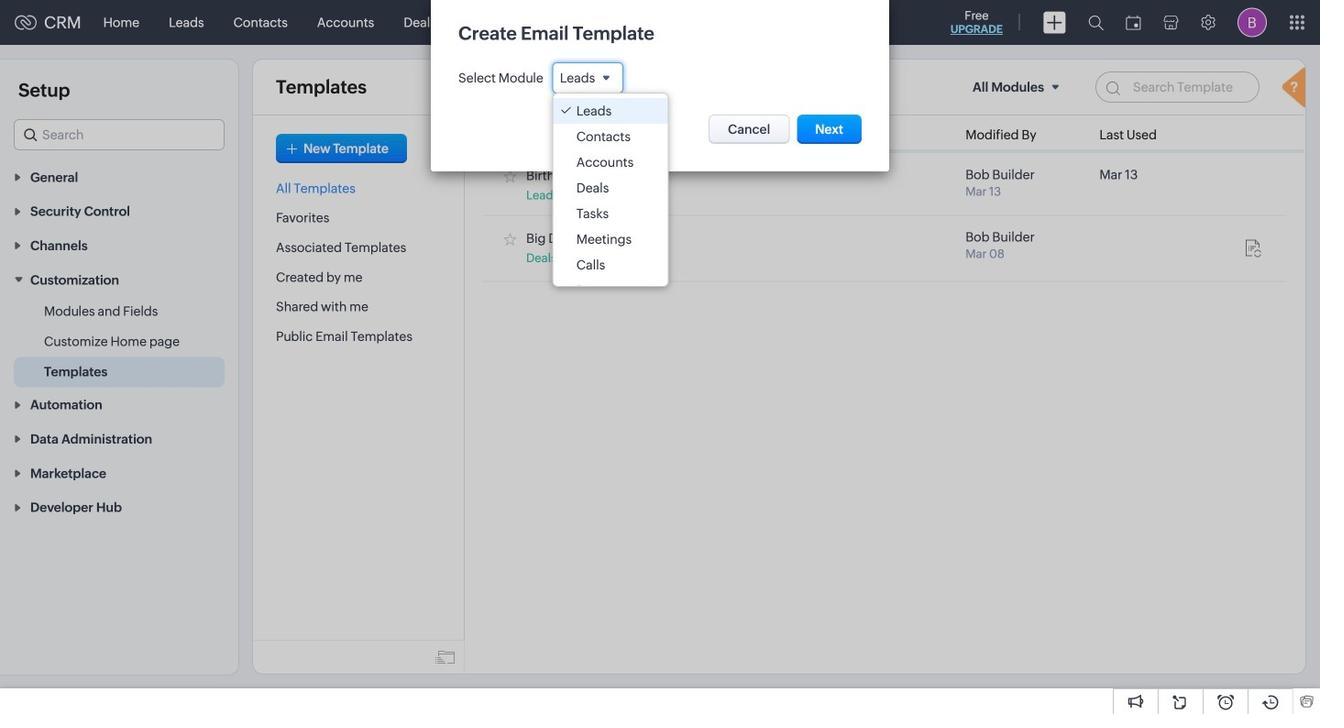 Task type: describe. For each thing, give the bounding box(es) containing it.
logo image
[[15, 15, 37, 30]]

Search Template text field
[[1096, 72, 1260, 103]]



Task type: locate. For each thing, give the bounding box(es) containing it.
None field
[[553, 62, 624, 94]]

tree
[[554, 94, 668, 304]]

region
[[0, 296, 238, 387]]

None button
[[709, 115, 790, 144], [797, 115, 862, 144], [709, 115, 790, 144], [797, 115, 862, 144]]



Task type: vqa. For each thing, say whether or not it's contained in the screenshot.
logo
yes



